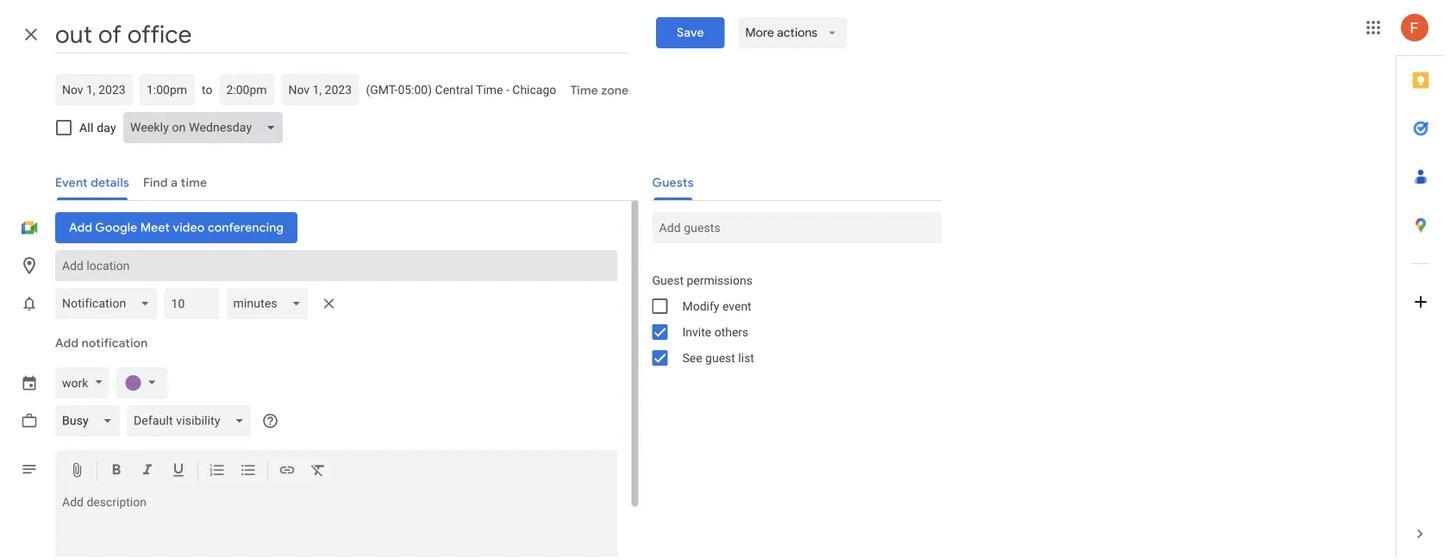 Task type: describe. For each thing, give the bounding box(es) containing it.
work
[[62, 376, 88, 390]]

05:00)
[[398, 82, 432, 97]]

add notification button
[[48, 323, 155, 364]]

guest
[[706, 351, 736, 365]]

modify
[[683, 299, 720, 313]]

modify event
[[683, 299, 752, 313]]

zone
[[601, 83, 629, 98]]

to
[[202, 82, 213, 97]]

all day
[[79, 120, 116, 135]]

see
[[683, 351, 703, 365]]

time zone
[[570, 83, 629, 98]]

Description text field
[[55, 495, 618, 558]]

formatting options toolbar
[[55, 450, 618, 492]]

remove formatting image
[[310, 462, 327, 482]]

add
[[55, 336, 79, 351]]

all
[[79, 120, 94, 135]]

more
[[746, 25, 775, 41]]

others
[[715, 325, 749, 339]]

italic image
[[139, 462, 156, 482]]

insert link image
[[279, 462, 296, 482]]

(gmt-
[[366, 82, 398, 97]]

underline image
[[170, 462, 187, 482]]

save
[[677, 25, 704, 41]]

Guests text field
[[659, 212, 936, 243]]

time zone button
[[564, 75, 636, 106]]

10 minutes before element
[[55, 285, 343, 323]]

End time text field
[[226, 79, 268, 100]]



Task type: vqa. For each thing, say whether or not it's contained in the screenshot.
day
yes



Task type: locate. For each thing, give the bounding box(es) containing it.
time
[[476, 82, 503, 97], [570, 83, 598, 98]]

arrow_drop_down
[[825, 25, 841, 41]]

day
[[97, 120, 116, 135]]

tab list
[[1397, 56, 1445, 510]]

time left '-'
[[476, 82, 503, 97]]

Start date text field
[[62, 79, 126, 100]]

guest
[[653, 273, 684, 287]]

see guest list
[[683, 351, 755, 365]]

guest permissions
[[653, 273, 753, 287]]

End date text field
[[288, 79, 352, 100]]

group containing guest permissions
[[639, 267, 942, 371]]

notification
[[82, 336, 148, 351]]

numbered list image
[[209, 462, 226, 482]]

bulleted list image
[[240, 462, 257, 482]]

(gmt-05:00) central time - chicago
[[366, 82, 557, 97]]

central
[[435, 82, 473, 97]]

Location text field
[[62, 250, 611, 281]]

0 horizontal spatial time
[[476, 82, 503, 97]]

chicago
[[513, 82, 557, 97]]

group
[[639, 267, 942, 371]]

event
[[723, 299, 752, 313]]

None field
[[123, 112, 290, 143], [55, 288, 164, 319], [226, 288, 315, 319], [55, 405, 127, 436], [127, 405, 258, 436], [123, 112, 290, 143], [55, 288, 164, 319], [226, 288, 315, 319], [55, 405, 127, 436], [127, 405, 258, 436]]

1 horizontal spatial time
[[570, 83, 598, 98]]

list
[[739, 351, 755, 365]]

more actions arrow_drop_down
[[746, 25, 841, 41]]

actions
[[778, 25, 818, 41]]

Minutes in advance for notification number field
[[171, 288, 213, 319]]

invite others
[[683, 325, 749, 339]]

permissions
[[687, 273, 753, 287]]

save button
[[656, 17, 725, 48]]

invite
[[683, 325, 712, 339]]

add notification
[[55, 336, 148, 351]]

time inside button
[[570, 83, 598, 98]]

Title text field
[[55, 16, 629, 53]]

bold image
[[108, 462, 125, 482]]

-
[[506, 82, 510, 97]]

time left zone
[[570, 83, 598, 98]]

Start time text field
[[147, 79, 188, 100]]



